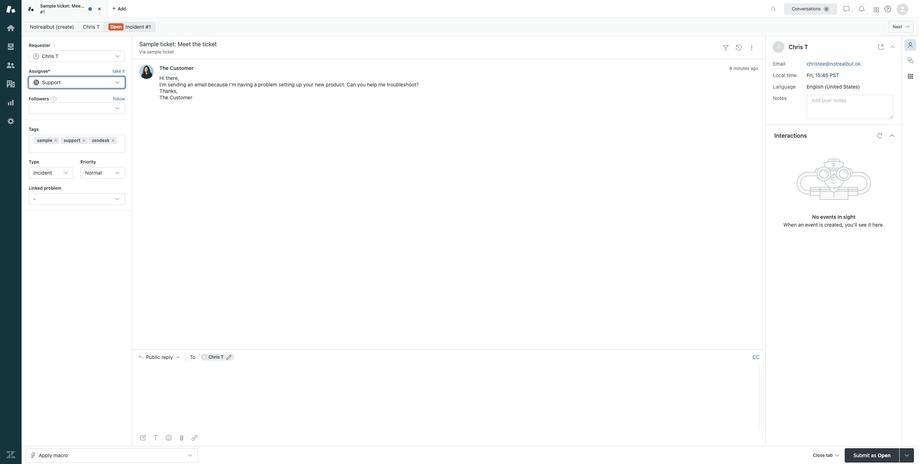 Task type: locate. For each thing, give the bounding box(es) containing it.
1 horizontal spatial incident
[[126, 24, 144, 30]]

zendesk products image
[[875, 7, 880, 12]]

open inside secondary element
[[110, 24, 122, 29]]

1 vertical spatial the
[[160, 95, 168, 101]]

the down thanks,
[[160, 95, 168, 101]]

1 vertical spatial problem
[[44, 186, 61, 191]]

edit user image
[[227, 355, 232, 360]]

priority
[[80, 159, 96, 165]]

0 horizontal spatial #1
[[40, 9, 45, 15]]

sending
[[168, 82, 186, 88]]

user image
[[777, 45, 781, 49], [778, 45, 781, 49]]

apply macro
[[39, 453, 68, 459]]

chris down requester
[[42, 53, 54, 59]]

0 vertical spatial #1
[[40, 9, 45, 15]]

english (united states)
[[807, 84, 861, 90]]

incident inside secondary element
[[126, 24, 144, 30]]

it inside no events in sight when an event is created, you'll see it here.
[[869, 222, 872, 228]]

reporting image
[[6, 98, 15, 107]]

product.
[[326, 82, 346, 88]]

setting
[[279, 82, 295, 88]]

0 horizontal spatial remove image
[[54, 139, 58, 143]]

sample down the tags
[[37, 138, 52, 143]]

0 horizontal spatial incident
[[33, 170, 52, 176]]

chris t inside chris t link
[[83, 24, 100, 30]]

add button
[[108, 0, 130, 18]]

the up the hi
[[160, 65, 169, 71]]

zendesk support image
[[6, 5, 15, 14]]

ticket:
[[57, 3, 71, 9]]

0 horizontal spatial i'm
[[160, 82, 167, 88]]

0 vertical spatial the
[[160, 65, 169, 71]]

0 horizontal spatial an
[[188, 82, 193, 88]]

up
[[296, 82, 302, 88]]

followers
[[29, 96, 49, 102]]

open down add "popup button"
[[110, 24, 122, 29]]

filter image
[[724, 45, 729, 51]]

the customer
[[160, 65, 194, 71]]

customer
[[170, 65, 194, 71], [170, 95, 192, 101]]

view more details image
[[879, 44, 885, 50]]

2 the from the top
[[160, 95, 168, 101]]

pst
[[830, 72, 840, 78]]

incident
[[126, 24, 144, 30], [33, 170, 52, 176]]

sample
[[40, 3, 56, 9]]

is
[[820, 222, 824, 228]]

ticket right the
[[92, 3, 103, 9]]

fri, 15:45 pst
[[807, 72, 840, 78]]

t up fri,
[[805, 44, 809, 50]]

the
[[160, 65, 169, 71], [160, 95, 168, 101]]

0 vertical spatial incident
[[126, 24, 144, 30]]

0 vertical spatial problem
[[258, 82, 278, 88]]

0 vertical spatial it
[[122, 69, 125, 74]]

(create)
[[56, 24, 74, 30]]

sample
[[147, 49, 162, 55], [37, 138, 52, 143]]

requester
[[29, 43, 50, 48]]

get help image
[[885, 6, 892, 12]]

0 vertical spatial ticket
[[92, 3, 103, 9]]

1 horizontal spatial #1
[[146, 24, 151, 30]]

get started image
[[6, 23, 15, 33]]

1 remove image from the left
[[54, 139, 58, 143]]

remove image
[[54, 139, 58, 143], [111, 139, 115, 143]]

fri,
[[807, 72, 815, 78]]

#1 up via
[[146, 24, 151, 30]]

chris t link
[[78, 22, 104, 32]]

incident button
[[29, 167, 73, 179]]

i'm down the hi
[[160, 82, 167, 88]]

hide composer image
[[446, 347, 452, 353]]

email
[[774, 61, 786, 67]]

1 vertical spatial #1
[[146, 24, 151, 30]]

problem down incident popup button
[[44, 186, 61, 191]]

next button
[[889, 21, 914, 33]]

an
[[188, 82, 193, 88], [799, 222, 804, 228]]

submit as open
[[854, 453, 891, 459]]

it right take
[[122, 69, 125, 74]]

support
[[42, 79, 61, 85]]

displays possible ticket submission types image
[[905, 453, 910, 459]]

cc button
[[753, 355, 760, 361]]

chris t down close icon
[[83, 24, 100, 30]]

english
[[807, 84, 824, 90]]

public
[[146, 355, 160, 361]]

created,
[[825, 222, 844, 228]]

linked
[[29, 186, 43, 191]]

the customer link
[[160, 65, 194, 71]]

i'm
[[160, 82, 167, 88], [229, 82, 236, 88]]

0 vertical spatial sample
[[147, 49, 162, 55]]

incident for incident
[[33, 170, 52, 176]]

incident inside popup button
[[33, 170, 52, 176]]

incident down add
[[126, 24, 144, 30]]

an left email
[[188, 82, 193, 88]]

2 i'm from the left
[[229, 82, 236, 88]]

1 vertical spatial sample
[[37, 138, 52, 143]]

linked problem
[[29, 186, 61, 191]]

an inside hi there, i'm sending an email because i'm having a problem setting up your new product. can you help me troubleshoot? thanks, the customer
[[188, 82, 193, 88]]

customer down sending
[[170, 95, 192, 101]]

#1
[[40, 9, 45, 15], [146, 24, 151, 30]]

1 horizontal spatial remove image
[[111, 139, 115, 143]]

0 horizontal spatial it
[[122, 69, 125, 74]]

-
[[33, 196, 36, 202]]

t up "support"
[[55, 53, 59, 59]]

problem right a at the top of page
[[258, 82, 278, 88]]

no events in sight when an event is created, you'll see it here.
[[784, 214, 885, 228]]

having
[[238, 82, 253, 88]]

it
[[122, 69, 125, 74], [869, 222, 872, 228]]

states)
[[844, 84, 861, 90]]

0 horizontal spatial ticket
[[92, 3, 103, 9]]

Subject field
[[138, 40, 719, 49]]

1 vertical spatial it
[[869, 222, 872, 228]]

conversations button
[[785, 3, 838, 15]]

ticket inside sample ticket: meet the ticket #1
[[92, 3, 103, 9]]

1 horizontal spatial problem
[[258, 82, 278, 88]]

views image
[[6, 42, 15, 51]]

me
[[379, 82, 386, 88]]

reply
[[162, 355, 173, 361]]

open
[[110, 24, 122, 29], [878, 453, 891, 459]]

remove image right zendesk
[[111, 139, 115, 143]]

1 vertical spatial incident
[[33, 170, 52, 176]]

organizations image
[[6, 79, 15, 89]]

#1 down "sample"
[[40, 9, 45, 15]]

1 vertical spatial customer
[[170, 95, 192, 101]]

0 horizontal spatial open
[[110, 24, 122, 29]]

0 horizontal spatial sample
[[37, 138, 52, 143]]

info on adding followers image
[[51, 96, 57, 102]]

1 vertical spatial open
[[878, 453, 891, 459]]

15:45
[[816, 72, 829, 78]]

2 remove image from the left
[[111, 139, 115, 143]]

zendesk
[[92, 138, 110, 143]]

it inside button
[[122, 69, 125, 74]]

tab
[[22, 0, 108, 18]]

chris t down requester
[[42, 53, 59, 59]]

0 horizontal spatial problem
[[44, 186, 61, 191]]

it right see
[[869, 222, 872, 228]]

close image
[[96, 5, 103, 13]]

incident #1
[[126, 24, 151, 30]]

1 the from the top
[[160, 65, 169, 71]]

remove image left support
[[54, 139, 58, 143]]

1 horizontal spatial it
[[869, 222, 872, 228]]

an left event
[[799, 222, 804, 228]]

0 vertical spatial open
[[110, 24, 122, 29]]

via
[[139, 49, 146, 55]]

1 horizontal spatial ticket
[[163, 49, 174, 55]]

t down close icon
[[97, 24, 100, 30]]

chris down the
[[83, 24, 95, 30]]

open right as
[[878, 453, 891, 459]]

customer up there, on the left top of page
[[170, 65, 194, 71]]

1 horizontal spatial an
[[799, 222, 804, 228]]

1 vertical spatial ticket
[[163, 49, 174, 55]]

1 horizontal spatial i'm
[[229, 82, 236, 88]]

submit
[[854, 453, 870, 459]]

take it button
[[113, 68, 125, 75]]

8 minutes ago
[[730, 66, 759, 71]]

i'm left having
[[229, 82, 236, 88]]

problem
[[258, 82, 278, 88], [44, 186, 61, 191]]

sample right via
[[147, 49, 162, 55]]

0 vertical spatial an
[[188, 82, 193, 88]]

1 horizontal spatial open
[[878, 453, 891, 459]]

incident down type
[[33, 170, 52, 176]]

1 vertical spatial an
[[799, 222, 804, 228]]

ticket up the customer link
[[163, 49, 174, 55]]

hi
[[160, 75, 164, 81]]

zendesk image
[[6, 451, 15, 460]]



Task type: vqa. For each thing, say whether or not it's contained in the screenshot.
AGO
yes



Task type: describe. For each thing, give the bounding box(es) containing it.
there,
[[166, 75, 179, 81]]

because
[[208, 82, 228, 88]]

new
[[315, 82, 325, 88]]

main element
[[0, 0, 22, 465]]

close image
[[890, 44, 896, 50]]

apps image
[[908, 74, 914, 79]]

when
[[784, 222, 798, 228]]

insert emojis image
[[166, 436, 172, 442]]

close
[[814, 453, 826, 459]]

notifications image
[[859, 6, 865, 12]]

(united
[[825, 84, 843, 90]]

customers image
[[6, 61, 15, 70]]

chris right the christee@notrealbut.ok icon
[[209, 355, 220, 360]]

troubleshoot?
[[387, 82, 419, 88]]

close tab button
[[810, 449, 843, 464]]

normal button
[[80, 167, 125, 179]]

take
[[113, 69, 121, 74]]

1 i'm from the left
[[160, 82, 167, 88]]

linked problem element
[[29, 194, 125, 205]]

admin image
[[6, 117, 15, 126]]

public reply
[[146, 355, 173, 361]]

an inside no events in sight when an event is created, you'll see it here.
[[799, 222, 804, 228]]

hi there, i'm sending an email because i'm having a problem setting up your new product. can you help me troubleshoot? thanks, the customer
[[160, 75, 419, 101]]

language
[[774, 84, 796, 90]]

button displays agent's chat status as invisible. image
[[844, 6, 850, 12]]

chris up time
[[789, 44, 804, 50]]

events
[[821, 214, 837, 220]]

0 vertical spatial customer
[[170, 65, 194, 71]]

time
[[787, 72, 797, 78]]

chris inside "requester" element
[[42, 53, 54, 59]]

tab containing sample ticket: meet the ticket
[[22, 0, 108, 18]]

a
[[254, 82, 257, 88]]

format text image
[[153, 436, 159, 442]]

cc
[[753, 355, 760, 361]]

sight
[[844, 214, 856, 220]]

meet
[[72, 3, 82, 9]]

notrealbut (create)
[[30, 24, 74, 30]]

avatar image
[[139, 65, 154, 79]]

add link (cmd k) image
[[192, 436, 198, 442]]

t inside secondary element
[[97, 24, 100, 30]]

t left edit user icon
[[221, 355, 224, 360]]

thanks,
[[160, 88, 178, 94]]

requester element
[[29, 51, 125, 62]]

see
[[859, 222, 867, 228]]

remove image for sample
[[54, 139, 58, 143]]

chris t right the christee@notrealbut.ok icon
[[209, 355, 224, 360]]

conversations
[[793, 6, 821, 11]]

chris inside secondary element
[[83, 24, 95, 30]]

chris t inside "requester" element
[[42, 53, 59, 59]]

1 horizontal spatial sample
[[147, 49, 162, 55]]

follow
[[113, 96, 125, 102]]

local
[[774, 72, 786, 78]]

assignee* element
[[29, 77, 125, 88]]

assignee*
[[29, 69, 50, 74]]

8
[[730, 66, 733, 71]]

email
[[195, 82, 207, 88]]

normal
[[85, 170, 102, 176]]

followers element
[[29, 103, 125, 114]]

type
[[29, 159, 39, 165]]

Add user notes text field
[[807, 95, 894, 119]]

customer context image
[[908, 42, 914, 48]]

your
[[304, 82, 314, 88]]

notrealbut (create) button
[[25, 22, 79, 32]]

apply
[[39, 453, 52, 459]]

support
[[64, 138, 80, 143]]

notes
[[774, 95, 787, 101]]

local time
[[774, 72, 797, 78]]

no
[[813, 214, 820, 220]]

tab
[[827, 453, 834, 459]]

christee@notrealbut.ok image
[[201, 355, 207, 361]]

ago
[[751, 66, 759, 71]]

add
[[118, 6, 126, 11]]

remove image
[[82, 139, 86, 143]]

can
[[347, 82, 356, 88]]

via sample ticket
[[139, 49, 174, 55]]

notrealbut
[[30, 24, 54, 30]]

events image
[[737, 45, 742, 51]]

secondary element
[[22, 20, 920, 34]]

to
[[190, 355, 196, 361]]

tags
[[29, 127, 39, 132]]

ticket actions image
[[750, 45, 755, 51]]

here.
[[873, 222, 885, 228]]

as
[[872, 453, 877, 459]]

#1 inside sample ticket: meet the ticket #1
[[40, 9, 45, 15]]

draft mode image
[[140, 436, 146, 442]]

next
[[894, 24, 903, 29]]

help
[[367, 82, 377, 88]]

you
[[358, 82, 366, 88]]

#1 inside secondary element
[[146, 24, 151, 30]]

the inside hi there, i'm sending an email because i'm having a problem setting up your new product. can you help me troubleshoot? thanks, the customer
[[160, 95, 168, 101]]

take it
[[113, 69, 125, 74]]

chris t up time
[[789, 44, 809, 50]]

problem inside hi there, i'm sending an email because i'm having a problem setting up your new product. can you help me troubleshoot? thanks, the customer
[[258, 82, 278, 88]]

minutes
[[734, 66, 750, 71]]

christee@notrealbut.ok
[[807, 61, 861, 67]]

you'll
[[846, 222, 858, 228]]

interactions
[[775, 132, 808, 139]]

public reply button
[[133, 350, 185, 365]]

close tab
[[814, 453, 834, 459]]

in
[[838, 214, 843, 220]]

incident for incident #1
[[126, 24, 144, 30]]

macro
[[53, 453, 68, 459]]

customer inside hi there, i'm sending an email because i'm having a problem setting up your new product. can you help me troubleshoot? thanks, the customer
[[170, 95, 192, 101]]

sample ticket: meet the ticket #1
[[40, 3, 103, 15]]

tabs tab list
[[22, 0, 764, 18]]

8 minutes ago text field
[[730, 66, 759, 71]]

add attachment image
[[179, 436, 185, 442]]

event
[[806, 222, 819, 228]]

the
[[83, 3, 90, 9]]

remove image for zendesk
[[111, 139, 115, 143]]



